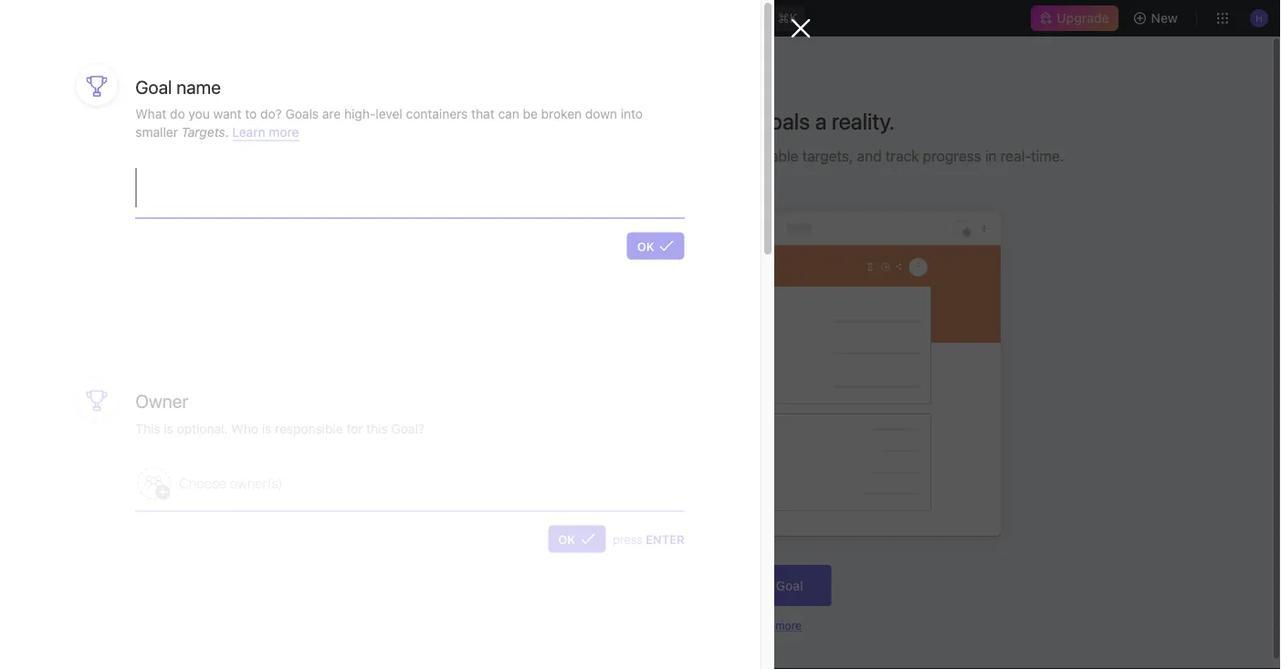 Task type: describe. For each thing, give the bounding box(es) containing it.
team
[[44, 418, 76, 433]]

0 horizontal spatial more
[[269, 124, 299, 139]]

to
[[245, 106, 257, 121]]

1 vertical spatial down
[[653, 147, 689, 165]]

broken
[[541, 106, 582, 121]]

0 horizontal spatial a
[[766, 578, 773, 593]]

upgrade
[[1057, 11, 1109, 26]]

choose owner(s)
[[179, 475, 282, 491]]

0 vertical spatial goal
[[135, 76, 172, 97]]

1 vertical spatial into
[[693, 147, 718, 165]]

sidebar navigation
[[0, 37, 273, 669]]

.
[[225, 124, 229, 139]]

name
[[176, 76, 221, 97]]

team space
[[44, 418, 116, 433]]

what do you want to do? goals are high-level containers that can be broken down into smaller
[[135, 106, 643, 139]]

want
[[213, 106, 242, 121]]

you
[[189, 106, 210, 121]]

high-
[[344, 106, 376, 121]]

make your goals a reality.
[[650, 107, 895, 134]]

space
[[79, 418, 116, 433]]

owner
[[135, 391, 188, 412]]

containers
[[406, 106, 468, 121]]

1 vertical spatial learn
[[744, 619, 772, 632]]

and
[[857, 147, 882, 165]]

do?
[[260, 106, 282, 121]]

new
[[1151, 11, 1178, 26]]

choose
[[179, 475, 226, 491]]

press
[[613, 532, 643, 546]]

enter
[[646, 532, 685, 546]]

0 vertical spatial ok button
[[627, 233, 685, 260]]

upgrade link
[[1031, 5, 1118, 31]]

1 vertical spatial ok button
[[548, 525, 606, 553]]

progress
[[923, 147, 982, 165]]

goals
[[285, 106, 319, 121]]

measurable
[[722, 147, 799, 165]]

create goals, break them down into measurable targets, and track progress in real-time.
[[481, 147, 1064, 165]]

press enter
[[613, 532, 685, 546]]

are
[[322, 106, 341, 121]]

time.
[[1031, 147, 1064, 165]]

home
[[44, 95, 79, 111]]

them
[[615, 147, 649, 165]]

1 horizontal spatial learn more link
[[744, 619, 802, 632]]

do
[[170, 106, 185, 121]]

real-
[[1001, 147, 1031, 165]]



Task type: locate. For each thing, give the bounding box(es) containing it.
0 vertical spatial into
[[621, 106, 643, 121]]

0 horizontal spatial into
[[621, 106, 643, 121]]

home link
[[7, 89, 265, 118]]

0 vertical spatial learn more link
[[232, 124, 299, 141]]

into inside what do you want to do? goals are high-level containers that can be broken down into smaller
[[621, 106, 643, 121]]

learn inside dialog
[[232, 124, 265, 139]]

goal
[[135, 76, 172, 97], [776, 578, 803, 593]]

into down your
[[693, 147, 718, 165]]

can
[[498, 106, 519, 121]]

1 vertical spatial a
[[766, 578, 773, 593]]

into
[[621, 106, 643, 121], [693, 147, 718, 165]]

ok down the them
[[637, 239, 655, 253]]

0 horizontal spatial ok button
[[548, 525, 606, 553]]

more down "do?"
[[269, 124, 299, 139]]

1 horizontal spatial a
[[815, 107, 827, 134]]

down
[[585, 106, 617, 121], [653, 147, 689, 165]]

0 horizontal spatial ok
[[558, 532, 576, 546]]

break
[[574, 147, 612, 165]]

1 vertical spatial learn more link
[[744, 619, 802, 632]]

0 vertical spatial a
[[815, 107, 827, 134]]

0 horizontal spatial learn
[[232, 124, 265, 139]]

goal name
[[135, 76, 221, 97]]

1 horizontal spatial down
[[653, 147, 689, 165]]

set a goal
[[742, 578, 803, 593]]

0 horizontal spatial goal
[[135, 76, 172, 97]]

in
[[985, 147, 997, 165]]

1 horizontal spatial ok
[[637, 239, 655, 253]]

targets,
[[802, 147, 853, 165]]

more
[[269, 124, 299, 139], [776, 619, 802, 632]]

ok button
[[627, 233, 685, 260], [548, 525, 606, 553]]

1 horizontal spatial ok button
[[627, 233, 685, 260]]

1 vertical spatial more
[[776, 619, 802, 632]]

learn more
[[744, 619, 802, 632]]

reality.
[[832, 107, 895, 134]]

that
[[471, 106, 495, 121]]

0 vertical spatial down
[[585, 106, 617, 121]]

a up targets,
[[815, 107, 827, 134]]

a
[[815, 107, 827, 134], [766, 578, 773, 593]]

goals,
[[529, 147, 571, 165]]

learn more link inside dialog
[[232, 124, 299, 141]]

none text field inside dialog
[[135, 168, 685, 218]]

goal right the set
[[776, 578, 803, 593]]

0 vertical spatial learn
[[232, 124, 265, 139]]

your
[[709, 107, 752, 134]]

owner(s)
[[230, 475, 282, 491]]

1 horizontal spatial into
[[693, 147, 718, 165]]

ok left the press
[[558, 532, 576, 546]]

1 vertical spatial ok
[[558, 532, 576, 546]]

1 vertical spatial goal
[[776, 578, 803, 593]]

1 horizontal spatial more
[[776, 619, 802, 632]]

down inside what do you want to do? goals are high-level containers that can be broken down into smaller
[[585, 106, 617, 121]]

a right the set
[[766, 578, 773, 593]]

learn more link
[[232, 124, 299, 141], [744, 619, 802, 632]]

⌘k
[[778, 11, 798, 26]]

create
[[481, 147, 525, 165]]

learn down the set
[[744, 619, 772, 632]]

ok
[[637, 239, 655, 253], [558, 532, 576, 546]]

dialog
[[0, 0, 811, 669]]

what
[[135, 106, 166, 121]]

track
[[886, 147, 919, 165]]

None text field
[[135, 168, 685, 218]]

more down set a goal
[[776, 619, 802, 632]]

targets
[[181, 124, 225, 139]]

goals
[[757, 107, 810, 134]]

1 horizontal spatial learn
[[744, 619, 772, 632]]

learn more link down set a goal
[[744, 619, 802, 632]]

0 horizontal spatial down
[[585, 106, 617, 121]]

0 vertical spatial ok
[[637, 239, 655, 253]]

⌘k button
[[476, 5, 805, 31]]

0 vertical spatial more
[[269, 124, 299, 139]]

learn
[[232, 124, 265, 139], [744, 619, 772, 632]]

make
[[650, 107, 704, 134]]

set
[[742, 578, 762, 593]]

be
[[523, 106, 538, 121]]

down down "make"
[[653, 147, 689, 165]]

targets . learn more
[[181, 124, 299, 139]]

0 horizontal spatial learn more link
[[232, 124, 299, 141]]

goal up what
[[135, 76, 172, 97]]

smaller
[[135, 124, 178, 139]]

team space link
[[44, 411, 261, 440]]

1 horizontal spatial goal
[[776, 578, 803, 593]]

down right broken
[[585, 106, 617, 121]]

new button
[[1126, 4, 1189, 33]]

into up the them
[[621, 106, 643, 121]]

learn more link down "do?"
[[232, 124, 299, 141]]

learn down to
[[232, 124, 265, 139]]

dialog containing goal name
[[0, 0, 811, 669]]

level
[[376, 106, 403, 121]]



Task type: vqa. For each thing, say whether or not it's contained in the screenshot.
'press'
yes



